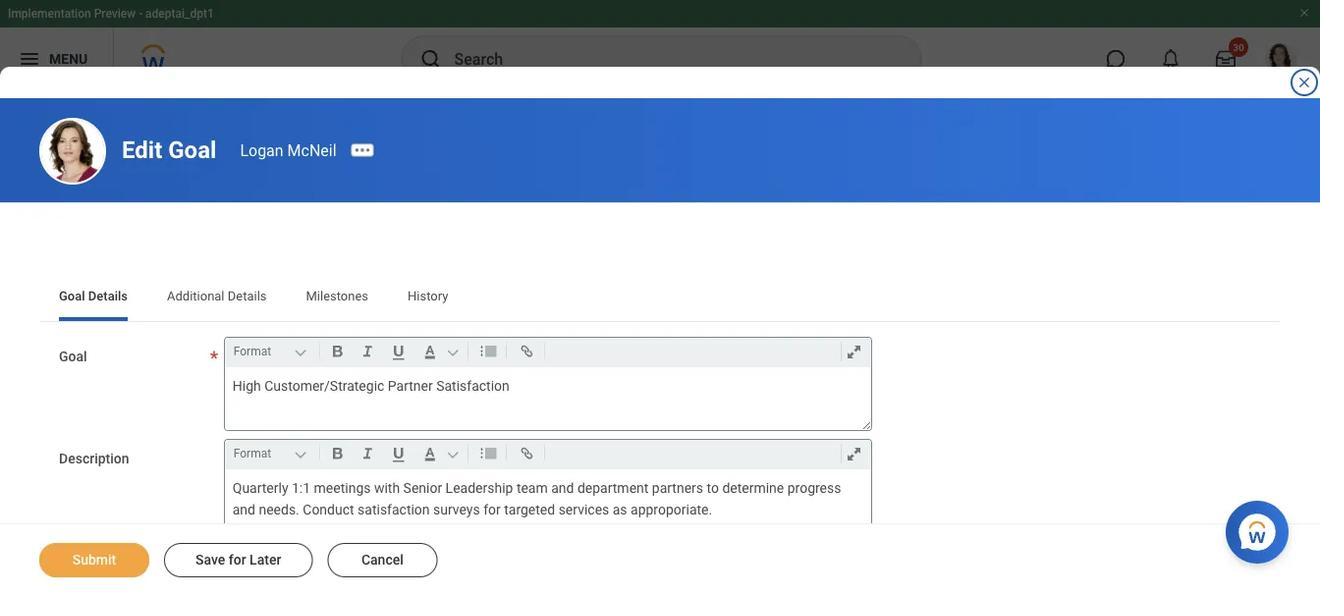 Task type: vqa. For each thing, say whether or not it's contained in the screenshot.
1st November from right
no



Task type: locate. For each thing, give the bounding box(es) containing it.
for
[[484, 502, 501, 518], [229, 552, 246, 568]]

format button up high
[[230, 341, 315, 363]]

partners
[[652, 480, 704, 496]]

history
[[408, 288, 448, 303]]

format button
[[230, 341, 315, 363], [230, 443, 315, 465]]

format
[[234, 345, 271, 359], [234, 447, 271, 461]]

1 vertical spatial goal
[[59, 288, 85, 303]]

0 vertical spatial for
[[484, 502, 501, 518]]

goal for goal
[[59, 349, 87, 365]]

0 horizontal spatial for
[[229, 552, 246, 568]]

goal inside tab list
[[59, 288, 85, 303]]

0 vertical spatial and
[[551, 480, 574, 496]]

2 format group from the top
[[230, 440, 875, 470]]

1 vertical spatial maximize image
[[841, 442, 867, 466]]

save
[[196, 552, 225, 568]]

goal details
[[59, 288, 128, 303]]

format group
[[230, 338, 875, 368], [230, 440, 875, 470]]

0 vertical spatial format group
[[230, 338, 875, 368]]

0 vertical spatial maximize image
[[841, 340, 867, 364]]

0 vertical spatial format
[[234, 345, 271, 359]]

2 maximize image from the top
[[841, 442, 867, 466]]

1 vertical spatial and
[[233, 502, 255, 518]]

2 italic image from the top
[[354, 442, 381, 466]]

italic image for partner
[[354, 340, 381, 364]]

italic image
[[354, 340, 381, 364], [354, 442, 381, 466]]

goal
[[168, 135, 217, 163], [59, 288, 85, 303], [59, 349, 87, 365]]

format up quarterly
[[234, 447, 271, 461]]

1 italic image from the top
[[354, 340, 381, 364]]

1 vertical spatial format button
[[230, 443, 315, 465]]

for right save
[[229, 552, 246, 568]]

format group for with
[[230, 440, 875, 470]]

1 vertical spatial italic image
[[354, 442, 381, 466]]

details left additional
[[88, 288, 128, 303]]

italic image right bold image
[[354, 442, 381, 466]]

needs.
[[259, 502, 300, 518]]

meetings
[[314, 480, 371, 496]]

quarterly
[[233, 480, 288, 496]]

workday assistant region
[[1226, 493, 1297, 564]]

format for quarterly
[[234, 447, 271, 461]]

italic image right bold icon
[[354, 340, 381, 364]]

1 vertical spatial format
[[234, 447, 271, 461]]

1 vertical spatial format group
[[230, 440, 875, 470]]

and right team
[[551, 480, 574, 496]]

tab list inside 'edit goal' main content
[[39, 274, 1281, 321]]

logan mcneil element
[[240, 141, 337, 160]]

1 maximize image from the top
[[841, 340, 867, 364]]

details right additional
[[228, 288, 267, 303]]

and
[[551, 480, 574, 496], [233, 502, 255, 518]]

2 format from the top
[[234, 447, 271, 461]]

tab list containing goal details
[[39, 274, 1281, 321]]

partner
[[388, 378, 433, 394]]

maximize image
[[841, 340, 867, 364], [841, 442, 867, 466]]

for down leadership at the left bottom
[[484, 502, 501, 518]]

bold image
[[324, 442, 351, 466]]

maximize image for quarterly 1:1 meetings with senior leadership team and department partners to determine progress and needs. conduct satisfaction surveys for targeted services as approporiate.
[[841, 442, 867, 466]]

1 format from the top
[[234, 345, 271, 359]]

determine
[[723, 480, 784, 496]]

high customer/strategic partner satisfaction
[[233, 378, 510, 394]]

2 vertical spatial goal
[[59, 349, 87, 365]]

mcneil
[[288, 141, 337, 160]]

0 vertical spatial italic image
[[354, 340, 381, 364]]

1 format button from the top
[[230, 341, 315, 363]]

0 vertical spatial goal
[[168, 135, 217, 163]]

save for later button
[[164, 543, 313, 578]]

and down quarterly
[[233, 502, 255, 518]]

1 horizontal spatial for
[[484, 502, 501, 518]]

2 format button from the top
[[230, 443, 315, 465]]

tab list
[[39, 274, 1281, 321]]

additional details
[[167, 288, 267, 303]]

1 horizontal spatial and
[[551, 480, 574, 496]]

format group up satisfaction
[[230, 338, 875, 368]]

close environment banner image
[[1299, 7, 1311, 19]]

search image
[[419, 47, 443, 71]]

customer/strategic
[[264, 378, 385, 394]]

for inside save for later button
[[229, 552, 246, 568]]

details
[[88, 288, 128, 303], [228, 288, 267, 303]]

1 horizontal spatial details
[[228, 288, 267, 303]]

approporiate.
[[631, 502, 713, 518]]

1 format group from the top
[[230, 338, 875, 368]]

progress
[[788, 480, 842, 496]]

1 vertical spatial for
[[229, 552, 246, 568]]

underline image
[[385, 442, 412, 466]]

0 vertical spatial format button
[[230, 341, 315, 363]]

1 details from the left
[[88, 288, 128, 303]]

implementation
[[8, 7, 91, 21]]

-
[[139, 7, 143, 21]]

edit goal main content
[[0, 98, 1321, 595]]

2 details from the left
[[228, 288, 267, 303]]

0 horizontal spatial details
[[88, 288, 128, 303]]

edit goal dialog
[[0, 0, 1321, 595]]

cancel button
[[328, 543, 438, 578]]

surveys
[[433, 502, 480, 518]]

format group up team
[[230, 440, 875, 470]]

format button up quarterly
[[230, 443, 315, 465]]

bulleted list image
[[475, 442, 502, 466]]

underline image
[[385, 340, 412, 364]]

inbox large image
[[1216, 49, 1236, 69]]

format up high
[[234, 345, 271, 359]]



Task type: describe. For each thing, give the bounding box(es) containing it.
to
[[707, 480, 719, 496]]

cancel
[[361, 552, 404, 568]]

milestones
[[306, 288, 369, 303]]

with
[[374, 480, 400, 496]]

close edit goal image
[[1297, 75, 1313, 90]]

1:1
[[292, 480, 311, 496]]

department
[[578, 480, 649, 496]]

save for later
[[196, 552, 281, 568]]

conduct
[[303, 502, 354, 518]]

bold image
[[324, 340, 351, 364]]

submit
[[72, 552, 116, 568]]

senior
[[403, 480, 442, 496]]

implementation preview -   adeptai_dpt1 banner
[[0, 0, 1321, 90]]

satisfaction
[[436, 378, 510, 394]]

bulleted list image
[[475, 340, 502, 364]]

goal for goal details
[[59, 288, 85, 303]]

leadership
[[446, 480, 513, 496]]

format button for high
[[230, 341, 315, 363]]

employee's photo (logan mcneil) image
[[39, 118, 106, 185]]

logan mcneil
[[240, 141, 337, 160]]

preview
[[94, 7, 136, 21]]

targeted
[[504, 502, 555, 518]]

edit goal
[[122, 135, 217, 163]]

submit button
[[39, 543, 149, 578]]

implementation preview -   adeptai_dpt1
[[8, 7, 214, 21]]

later
[[250, 552, 281, 568]]

italic image for meetings
[[354, 442, 381, 466]]

description
[[59, 451, 129, 467]]

link image
[[514, 340, 540, 364]]

Description text field
[[225, 470, 871, 533]]

logan
[[240, 141, 284, 160]]

format group for satisfaction
[[230, 338, 875, 368]]

edit
[[122, 135, 162, 163]]

Goal text field
[[225, 368, 871, 430]]

format for high
[[234, 345, 271, 359]]

satisfaction
[[358, 502, 430, 518]]

action bar region
[[0, 524, 1321, 595]]

services
[[559, 502, 610, 518]]

high
[[233, 378, 261, 394]]

for inside quarterly 1:1 meetings with senior leadership team and department partners to determine progress and needs. conduct satisfaction surveys for targeted services as approporiate.
[[484, 502, 501, 518]]

notifications large image
[[1161, 49, 1181, 69]]

0 horizontal spatial and
[[233, 502, 255, 518]]

quarterly 1:1 meetings with senior leadership team and department partners to determine progress and needs. conduct satisfaction surveys for targeted services as approporiate.
[[233, 480, 845, 518]]

additional
[[167, 288, 225, 303]]

team
[[517, 480, 548, 496]]

as
[[613, 502, 627, 518]]

details for goal details
[[88, 288, 128, 303]]

profile logan mcneil element
[[1254, 37, 1309, 81]]

format button for quarterly
[[230, 443, 315, 465]]

link image
[[514, 442, 540, 466]]

details for additional details
[[228, 288, 267, 303]]

adeptai_dpt1
[[146, 7, 214, 21]]

maximize image for high customer/strategic partner satisfaction
[[841, 340, 867, 364]]



